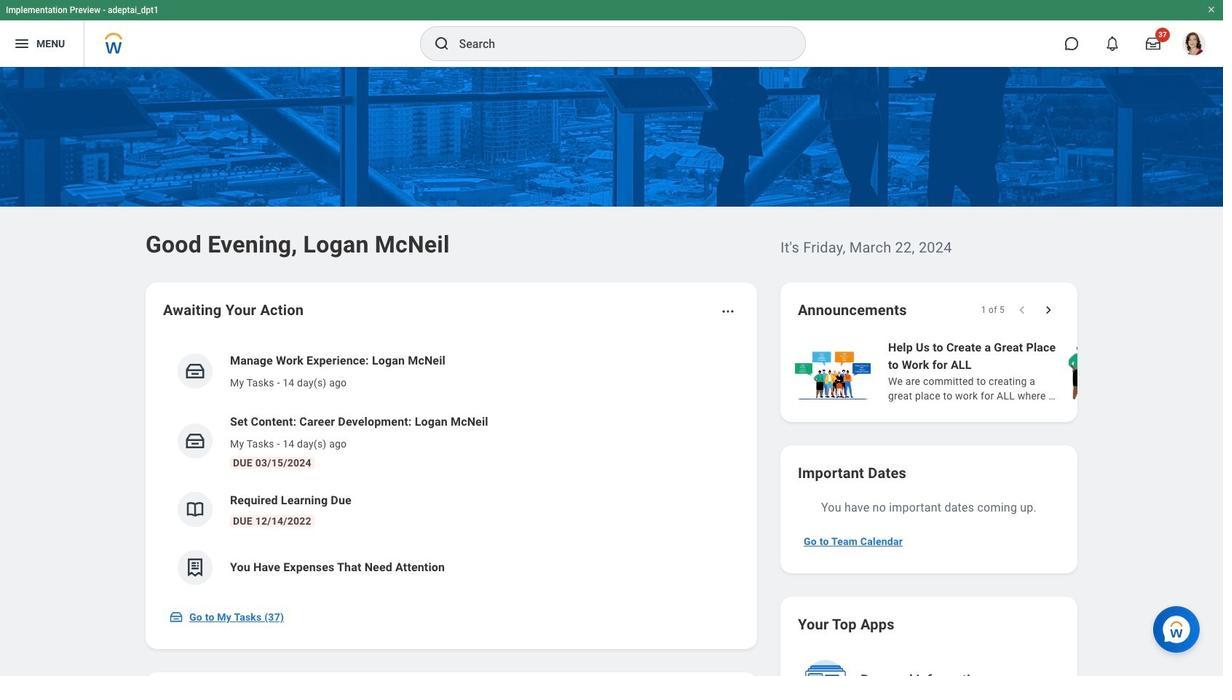 Task type: vqa. For each thing, say whether or not it's contained in the screenshot.
The - for 1
no



Task type: locate. For each thing, give the bounding box(es) containing it.
main content
[[0, 67, 1223, 676]]

status
[[981, 304, 1005, 316]]

1 horizontal spatial inbox image
[[184, 430, 206, 452]]

inbox image
[[184, 430, 206, 452], [169, 610, 183, 625]]

inbox image
[[184, 360, 206, 382]]

close environment banner image
[[1207, 5, 1216, 14]]

1 vertical spatial inbox image
[[169, 610, 183, 625]]

banner
[[0, 0, 1223, 67]]

list
[[792, 338, 1223, 405], [163, 341, 740, 597]]

0 horizontal spatial inbox image
[[169, 610, 183, 625]]



Task type: describe. For each thing, give the bounding box(es) containing it.
0 vertical spatial inbox image
[[184, 430, 206, 452]]

chevron left small image
[[1015, 303, 1029, 317]]

book open image
[[184, 499, 206, 521]]

profile logan mcneil image
[[1182, 32, 1206, 58]]

0 horizontal spatial list
[[163, 341, 740, 597]]

search image
[[433, 35, 450, 52]]

Search Workday  search field
[[459, 28, 775, 60]]

dashboard expenses image
[[184, 557, 206, 579]]

1 horizontal spatial list
[[792, 338, 1223, 405]]

notifications large image
[[1105, 36, 1120, 51]]

related actions image
[[721, 304, 735, 319]]

chevron right small image
[[1041, 303, 1056, 317]]

justify image
[[13, 35, 31, 52]]

inbox large image
[[1146, 36, 1160, 51]]



